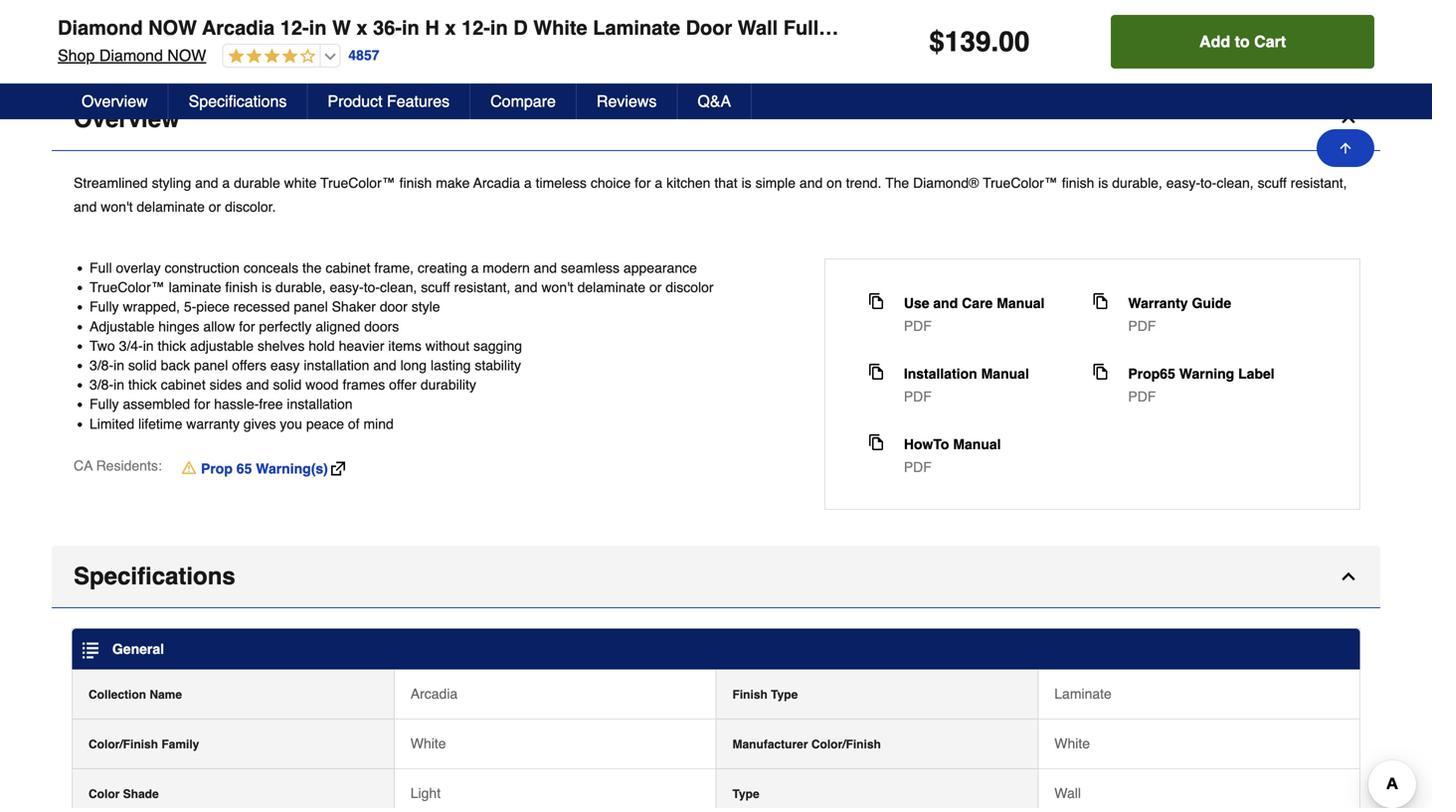 Task type: describe. For each thing, give the bounding box(es) containing it.
hinges
[[158, 319, 199, 335]]

0 horizontal spatial $
[[650, 19, 656, 34]]

aligned
[[316, 319, 361, 335]]

color/finish family
[[89, 738, 199, 752]]

trend.
[[846, 175, 882, 191]]

q&a button
[[678, 84, 752, 119]]

prop 65 warning(s) link
[[182, 459, 345, 479]]

to- inside streamlined styling and a durable white truecolor™ finish make arcadia a timeless choice for a kitchen that is simple and on trend. the diamond® truecolor™ finish is durable, easy-to-clean, scuff resistant, and won't delaminate or discolor.
[[1201, 175, 1217, 191]]

care
[[962, 295, 993, 311]]

full
[[90, 260, 112, 276]]

$189.00
[[578, 19, 617, 34]]

you
[[280, 416, 302, 432]]

1 horizontal spatial type
[[771, 688, 798, 702]]

finish
[[733, 688, 768, 702]]

4 stars image
[[223, 48, 316, 66]]

0 vertical spatial cabinet
[[326, 260, 371, 276]]

scuff inside full overlay construction conceals the cabinet frame, creating a modern and seamless appearance truecolor™ laminate finish is durable, easy-to-clean, scuff resistant, and won't delaminate or discolor fully wrapped, 5-piece recessed panel shaker door style adjustable hinges allow for perfectly aligned doors two 3/4-in thick adjustable shelves hold heavier items without sagging 3/8-in solid back panel offers easy installation and long lasting stability 3/8-in thick cabinet sides and solid wood frames offer durability fully assembled for hassle-free installation limited lifetime warranty gives you peace of mind
[[421, 280, 450, 296]]

document image for prop65
[[1093, 364, 1109, 380]]

for inside streamlined styling and a durable white truecolor™ finish make arcadia a timeless choice for a kitchen that is simple and on trend. the diamond® truecolor™ finish is durable, easy-to-clean, scuff resistant, and won't delaminate or discolor.
[[635, 175, 651, 191]]

warranty
[[1129, 295, 1188, 311]]

installation
[[904, 366, 978, 382]]

manual for howto manual
[[953, 437, 1001, 453]]

1 vertical spatial specifications button
[[52, 546, 1381, 609]]

1 horizontal spatial is
[[742, 175, 752, 191]]

5-
[[184, 299, 196, 315]]

0 horizontal spatial arcadia
[[202, 16, 275, 39]]

sagging
[[474, 338, 522, 354]]

mind
[[364, 416, 394, 432]]

2 vertical spatial arcadia
[[411, 686, 458, 702]]

10
[[656, 19, 668, 34]]

1 vertical spatial laminate
[[1055, 686, 1112, 702]]

the
[[886, 175, 909, 191]]

0 vertical spatial specifications button
[[169, 84, 308, 119]]

0 horizontal spatial thick
[[128, 377, 157, 393]]

conceals
[[244, 260, 299, 276]]

overview button up that
[[52, 89, 1381, 151]]

offer
[[389, 377, 417, 393]]

manual for installation manual
[[982, 366, 1030, 382]]

1 3/8- from the top
[[90, 358, 114, 374]]

save
[[620, 19, 647, 34]]

pdf inside use and care manual pdf
[[904, 318, 932, 334]]

arrow up image
[[1338, 140, 1354, 156]]

style
[[412, 299, 440, 315]]

0 vertical spatial fully
[[784, 16, 830, 39]]

without
[[426, 338, 470, 354]]

warranty guide pdf
[[1129, 295, 1232, 334]]

shelves
[[258, 338, 305, 354]]

in down adjustable
[[143, 338, 154, 354]]

color
[[89, 788, 120, 802]]

overview for overview button underneath shop diamond now
[[82, 92, 148, 110]]

shop diamond now
[[58, 46, 206, 65]]

1 horizontal spatial $
[[929, 26, 945, 58]]

sides
[[210, 377, 242, 393]]

link icon image
[[331, 462, 345, 476]]

compare
[[491, 92, 556, 110]]

in down 3/4-
[[114, 358, 124, 374]]

and down "streamlined"
[[74, 199, 97, 215]]

doors
[[364, 319, 399, 335]]

resistant, inside streamlined styling and a durable white truecolor™ finish make arcadia a timeless choice for a kitchen that is simple and on trend. the diamond® truecolor™ finish is durable, easy-to-clean, scuff resistant, and won't delaminate or discolor.
[[1291, 175, 1348, 191]]

modern
[[483, 260, 530, 276]]

0 vertical spatial solid
[[128, 358, 157, 374]]

warning(s)
[[256, 461, 328, 477]]

00
[[999, 26, 1030, 58]]

in left w
[[309, 16, 327, 39]]

truecolor™ inside full overlay construction conceals the cabinet frame, creating a modern and seamless appearance truecolor™ laminate finish is durable, easy-to-clean, scuff resistant, and won't delaminate or discolor fully wrapped, 5-piece recessed panel shaker door style adjustable hinges allow for perfectly aligned doors two 3/4-in thick adjustable shelves hold heavier items without sagging 3/8-in solid back panel offers easy installation and long lasting stability 3/8-in thick cabinet sides and solid wood frames offer durability fully assembled for hassle-free installation limited lifetime warranty gives you peace of mind
[[90, 280, 165, 296]]

list view image
[[83, 643, 98, 659]]

manual inside use and care manual pdf
[[997, 295, 1045, 311]]

howto manual link
[[904, 435, 1001, 455]]

use and care manual link
[[904, 293, 1045, 313]]

door
[[380, 299, 408, 315]]

piece
[[196, 299, 230, 315]]

add to cart
[[1200, 32, 1286, 51]]

a inside full overlay construction conceals the cabinet frame, creating a modern and seamless appearance truecolor™ laminate finish is durable, easy-to-clean, scuff resistant, and won't delaminate or discolor fully wrapped, 5-piece recessed panel shaker door style adjustable hinges allow for perfectly aligned doors two 3/4-in thick adjustable shelves hold heavier items without sagging 3/8-in solid back panel offers easy installation and long lasting stability 3/8-in thick cabinet sides and solid wood frames offer durability fully assembled for hassle-free installation limited lifetime warranty gives you peace of mind
[[471, 260, 479, 276]]

general
[[112, 642, 164, 658]]

easy- inside full overlay construction conceals the cabinet frame, creating a modern and seamless appearance truecolor™ laminate finish is durable, easy-to-clean, scuff resistant, and won't delaminate or discolor fully wrapped, 5-piece recessed panel shaker door style adjustable hinges allow for perfectly aligned doors two 3/4-in thick adjustable shelves hold heavier items without sagging 3/8-in solid back panel offers easy installation and long lasting stability 3/8-in thick cabinet sides and solid wood frames offer durability fully assembled for hassle-free installation limited lifetime warranty gives you peace of mind
[[330, 280, 364, 296]]

3/4-
[[119, 338, 143, 354]]

frame,
[[374, 260, 414, 276]]

overlay
[[116, 260, 161, 276]]

won't inside full overlay construction conceals the cabinet frame, creating a modern and seamless appearance truecolor™ laminate finish is durable, easy-to-clean, scuff resistant, and won't delaminate or discolor fully wrapped, 5-piece recessed panel shaker door style adjustable hinges allow for perfectly aligned doors two 3/4-in thick adjustable shelves hold heavier items without sagging 3/8-in solid back panel offers easy installation and long lasting stability 3/8-in thick cabinet sides and solid wood frames offer durability fully assembled for hassle-free installation limited lifetime warranty gives you peace of mind
[[542, 280, 574, 296]]

(recessed
[[1025, 16, 1125, 39]]

construction
[[165, 260, 240, 276]]

of
[[348, 416, 360, 432]]

allow
[[203, 319, 235, 335]]

and right modern
[[534, 260, 557, 276]]

or inside streamlined styling and a durable white truecolor™ finish make arcadia a timeless choice for a kitchen that is simple and on trend. the diamond® truecolor™ finish is durable, easy-to-clean, scuff resistant, and won't delaminate or discolor.
[[209, 199, 221, 215]]

document image for installation
[[868, 364, 884, 380]]

2 vertical spatial fully
[[90, 397, 119, 413]]

1 vertical spatial wall
[[1055, 786, 1081, 802]]

clean, inside full overlay construction conceals the cabinet frame, creating a modern and seamless appearance truecolor™ laminate finish is durable, easy-to-clean, scuff resistant, and won't delaminate or discolor fully wrapped, 5-piece recessed panel shaker door style adjustable hinges allow for perfectly aligned doors two 3/4-in thick adjustable shelves hold heavier items without sagging 3/8-in solid back panel offers easy installation and long lasting stability 3/8-in thick cabinet sides and solid wood frames offer durability fully assembled for hassle-free installation limited lifetime warranty gives you peace of mind
[[380, 280, 417, 296]]

assembled
[[123, 397, 190, 413]]

timeless
[[536, 175, 587, 191]]

simple
[[756, 175, 796, 191]]

delaminate inside streamlined styling and a durable white truecolor™ finish make arcadia a timeless choice for a kitchen that is simple and on trend. the diamond® truecolor™ finish is durable, easy-to-clean, scuff resistant, and won't delaminate or discolor.
[[137, 199, 205, 215]]

heavier
[[339, 338, 385, 354]]

1 vertical spatial installation
[[287, 397, 353, 413]]

use and care manual pdf
[[904, 295, 1045, 334]]

collection
[[89, 688, 146, 702]]

warning image
[[182, 460, 196, 476]]

a left durable
[[222, 175, 230, 191]]

family
[[161, 738, 199, 752]]

on
[[827, 175, 842, 191]]

a left timeless
[[524, 175, 532, 191]]

1 vertical spatial now
[[167, 46, 206, 65]]

$189.00 save $ 10
[[578, 19, 668, 34]]

frames
[[343, 377, 385, 393]]

color shade
[[89, 788, 159, 802]]

durable, inside full overlay construction conceals the cabinet frame, creating a modern and seamless appearance truecolor™ laminate finish is durable, easy-to-clean, scuff resistant, and won't delaminate or discolor fully wrapped, 5-piece recessed panel shaker door style adjustable hinges allow for perfectly aligned doors two 3/4-in thick adjustable shelves hold heavier items without sagging 3/8-in solid back panel offers easy installation and long lasting stability 3/8-in thick cabinet sides and solid wood frames offer durability fully assembled for hassle-free installation limited lifetime warranty gives you peace of mind
[[276, 280, 326, 296]]

to
[[1235, 32, 1250, 51]]

36-
[[373, 16, 402, 39]]

the
[[302, 260, 322, 276]]

choice
[[591, 175, 631, 191]]

free
[[259, 397, 283, 413]]

guide
[[1192, 295, 1232, 311]]

creating
[[418, 260, 467, 276]]

compare button
[[471, 84, 577, 119]]

warranty guide link
[[1129, 293, 1232, 313]]

wrapped,
[[123, 299, 180, 315]]

2 horizontal spatial finish
[[1062, 175, 1095, 191]]

shade
[[123, 788, 159, 802]]

assembled
[[835, 16, 941, 39]]

prop
[[201, 461, 233, 477]]

appearance
[[624, 260, 697, 276]]

stability
[[475, 358, 521, 374]]

product features
[[328, 92, 450, 110]]

is inside full overlay construction conceals the cabinet frame, creating a modern and seamless appearance truecolor™ laminate finish is durable, easy-to-clean, scuff resistant, and won't delaminate or discolor fully wrapped, 5-piece recessed panel shaker door style adjustable hinges allow for perfectly aligned doors two 3/4-in thick adjustable shelves hold heavier items without sagging 3/8-in solid back panel offers easy installation and long lasting stability 3/8-in thick cabinet sides and solid wood frames offer durability fully assembled for hassle-free installation limited lifetime warranty gives you peace of mind
[[262, 280, 272, 296]]

features
[[387, 92, 450, 110]]

60
[[921, 19, 935, 34]]

manufacturer
[[733, 738, 808, 752]]

easy- inside streamlined styling and a durable white truecolor™ finish make arcadia a timeless choice for a kitchen that is simple and on trend. the diamond® truecolor™ finish is durable, easy-to-clean, scuff resistant, and won't delaminate or discolor.
[[1167, 175, 1201, 191]]

2 horizontal spatial is
[[1099, 175, 1109, 191]]

scuff inside streamlined styling and a durable white truecolor™ finish make arcadia a timeless choice for a kitchen that is simple and on trend. the diamond® truecolor™ finish is durable, easy-to-clean, scuff resistant, and won't delaminate or discolor.
[[1258, 175, 1287, 191]]

durable, inside streamlined styling and a durable white truecolor™ finish make arcadia a timeless choice for a kitchen that is simple and on trend. the diamond® truecolor™ finish is durable, easy-to-clean, scuff resistant, and won't delaminate or discolor.
[[1112, 175, 1163, 191]]

and right styling
[[195, 175, 218, 191]]

finish type
[[733, 688, 798, 702]]

1 vertical spatial cabinet
[[161, 377, 206, 393]]

1 vertical spatial for
[[239, 319, 255, 335]]

1 x from the left
[[357, 16, 368, 39]]

2 x from the left
[[445, 16, 456, 39]]

shaker inside full overlay construction conceals the cabinet frame, creating a modern and seamless appearance truecolor™ laminate finish is durable, easy-to-clean, scuff resistant, and won't delaminate or discolor fully wrapped, 5-piece recessed panel shaker door style adjustable hinges allow for perfectly aligned doors two 3/4-in thick adjustable shelves hold heavier items without sagging 3/8-in solid back panel offers easy installation and long lasting stability 3/8-in thick cabinet sides and solid wood frames offer durability fully assembled for hassle-free installation limited lifetime warranty gives you peace of mind
[[332, 299, 376, 315]]

1 horizontal spatial finish
[[400, 175, 432, 191]]

h
[[425, 16, 439, 39]]

recessed
[[234, 299, 290, 315]]

to- inside full overlay construction conceals the cabinet frame, creating a modern and seamless appearance truecolor™ laminate finish is durable, easy-to-clean, scuff resistant, and won't delaminate or discolor fully wrapped, 5-piece recessed panel shaker door style adjustable hinges allow for perfectly aligned doors two 3/4-in thick adjustable shelves hold heavier items without sagging 3/8-in solid back panel offers easy installation and long lasting stability 3/8-in thick cabinet sides and solid wood frames offer durability fully assembled for hassle-free installation limited lifetime warranty gives you peace of mind
[[364, 280, 380, 296]]

139
[[945, 26, 991, 58]]

in left the d
[[490, 16, 508, 39]]

resistant, inside full overlay construction conceals the cabinet frame, creating a modern and seamless appearance truecolor™ laminate finish is durable, easy-to-clean, scuff resistant, and won't delaminate or discolor fully wrapped, 5-piece recessed panel shaker door style adjustable hinges allow for perfectly aligned doors two 3/4-in thick adjustable shelves hold heavier items without sagging 3/8-in solid back panel offers easy installation and long lasting stability 3/8-in thick cabinet sides and solid wood frames offer durability fully assembled for hassle-free installation limited lifetime warranty gives you peace of mind
[[454, 280, 511, 296]]



Task type: locate. For each thing, give the bounding box(es) containing it.
document image
[[1093, 364, 1109, 380], [868, 435, 884, 451]]

solid down "easy"
[[273, 377, 302, 393]]

.
[[991, 26, 999, 58]]

0 vertical spatial 3/8-
[[90, 358, 114, 374]]

0 vertical spatial won't
[[101, 199, 133, 215]]

ca residents:
[[74, 458, 162, 474]]

0 vertical spatial laminate
[[593, 16, 681, 39]]

wall
[[738, 16, 778, 39], [1055, 786, 1081, 802]]

pdf for howto manual pdf
[[904, 460, 932, 476]]

1 vertical spatial durable,
[[276, 280, 326, 296]]

2 vertical spatial manual
[[953, 437, 1001, 453]]

manual right care
[[997, 295, 1045, 311]]

x right w
[[357, 16, 368, 39]]

for right choice
[[635, 175, 651, 191]]

pdf
[[904, 318, 932, 334], [1129, 318, 1156, 334], [904, 389, 932, 405], [1129, 389, 1156, 405], [904, 460, 932, 476]]

discolor.
[[225, 199, 276, 215]]

chevron up image
[[1339, 109, 1359, 129]]

1 horizontal spatial solid
[[273, 377, 302, 393]]

and down modern
[[515, 280, 538, 296]]

q&a
[[698, 92, 731, 110]]

0 vertical spatial or
[[209, 199, 221, 215]]

truecolor™ right white
[[320, 175, 396, 191]]

0 vertical spatial to-
[[1201, 175, 1217, 191]]

color/finish up color shade
[[89, 738, 158, 752]]

two
[[90, 338, 115, 354]]

prop65 warning label pdf
[[1129, 366, 1275, 405]]

12- right h
[[462, 16, 490, 39]]

panel
[[1130, 16, 1183, 39]]

won't down seamless
[[542, 280, 574, 296]]

1 vertical spatial shaker
[[332, 299, 376, 315]]

adjustable
[[90, 319, 155, 335]]

and inside use and care manual pdf
[[934, 295, 958, 311]]

0 horizontal spatial color/finish
[[89, 738, 158, 752]]

document image for howto
[[868, 435, 884, 451]]

document image left installation
[[868, 364, 884, 380]]

1 horizontal spatial truecolor™
[[320, 175, 396, 191]]

2 3/8- from the top
[[90, 377, 114, 393]]

0 horizontal spatial resistant,
[[454, 280, 511, 296]]

delaminate down styling
[[137, 199, 205, 215]]

1 vertical spatial clean,
[[380, 280, 417, 296]]

pdf down prop65
[[1129, 389, 1156, 405]]

howto
[[904, 437, 950, 453]]

manual right howto
[[953, 437, 1001, 453]]

12- up 4 stars image
[[280, 16, 309, 39]]

lifetime
[[138, 416, 182, 432]]

or inside full overlay construction conceals the cabinet frame, creating a modern and seamless appearance truecolor™ laminate finish is durable, easy-to-clean, scuff resistant, and won't delaminate or discolor fully wrapped, 5-piece recessed panel shaker door style adjustable hinges allow for perfectly aligned doors two 3/4-in thick adjustable shelves hold heavier items without sagging 3/8-in solid back panel offers easy installation and long lasting stability 3/8-in thick cabinet sides and solid wood frames offer durability fully assembled for hassle-free installation limited lifetime warranty gives you peace of mind
[[650, 280, 662, 296]]

easy-
[[1167, 175, 1201, 191], [330, 280, 364, 296]]

cabinet
[[947, 16, 1020, 39]]

seamless
[[561, 260, 620, 276]]

type right finish on the right bottom of page
[[771, 688, 798, 702]]

1 horizontal spatial for
[[239, 319, 255, 335]]

1 vertical spatial resistant,
[[454, 280, 511, 296]]

0 horizontal spatial is
[[262, 280, 272, 296]]

manual right installation
[[982, 366, 1030, 382]]

0 horizontal spatial type
[[733, 788, 760, 802]]

type down manufacturer on the right of the page
[[733, 788, 760, 802]]

make
[[436, 175, 470, 191]]

0 vertical spatial diamond
[[58, 16, 143, 39]]

ca
[[74, 458, 93, 474]]

pdf inside warranty guide pdf
[[1129, 318, 1156, 334]]

0 horizontal spatial to-
[[364, 280, 380, 296]]

0 horizontal spatial white
[[411, 736, 446, 752]]

truecolor™ right diamond®
[[983, 175, 1058, 191]]

solid down 3/4-
[[128, 358, 157, 374]]

clean, inside streamlined styling and a durable white truecolor™ finish make arcadia a timeless choice for a kitchen that is simple and on trend. the diamond® truecolor™ finish is durable, easy-to-clean, scuff resistant, and won't delaminate or discolor.
[[1217, 175, 1254, 191]]

discolor
[[666, 280, 714, 296]]

door right the 10
[[686, 16, 732, 39]]

0 vertical spatial thick
[[158, 338, 186, 354]]

a left modern
[[471, 260, 479, 276]]

$ 139 . 00
[[929, 26, 1030, 58]]

residents:
[[96, 458, 162, 474]]

full overlay construction conceals the cabinet frame, creating a modern and seamless appearance truecolor™ laminate finish is durable, easy-to-clean, scuff resistant, and won't delaminate or discolor fully wrapped, 5-piece recessed panel shaker door style adjustable hinges allow for perfectly aligned doors two 3/4-in thick adjustable shelves hold heavier items without sagging 3/8-in solid back panel offers easy installation and long lasting stability 3/8-in thick cabinet sides and solid wood frames offer durability fully assembled for hassle-free installation limited lifetime warranty gives you peace of mind
[[90, 260, 714, 432]]

items
[[388, 338, 422, 354]]

manual
[[997, 295, 1045, 311], [982, 366, 1030, 382], [953, 437, 1001, 453]]

1 horizontal spatial color/finish
[[812, 738, 881, 752]]

arcadia inside streamlined styling and a durable white truecolor™ finish make arcadia a timeless choice for a kitchen that is simple and on trend. the diamond® truecolor™ finish is durable, easy-to-clean, scuff resistant, and won't delaminate or discolor.
[[473, 175, 520, 191]]

label
[[1239, 366, 1275, 382]]

1 vertical spatial 3/8-
[[90, 377, 114, 393]]

0 horizontal spatial document image
[[868, 435, 884, 451]]

kitchen
[[667, 175, 711, 191]]

1 color/finish from the left
[[89, 738, 158, 752]]

that
[[715, 175, 738, 191]]

lasting
[[431, 358, 471, 374]]

0 vertical spatial arcadia
[[202, 16, 275, 39]]

color/finish
[[89, 738, 158, 752], [812, 738, 881, 752]]

1 horizontal spatial 12-
[[462, 16, 490, 39]]

pdf down installation
[[904, 389, 932, 405]]

0 vertical spatial easy-
[[1167, 175, 1201, 191]]

1 vertical spatial diamond
[[99, 46, 163, 65]]

fully up limited
[[90, 397, 119, 413]]

now up shop diamond now
[[148, 16, 197, 39]]

scuff
[[1258, 175, 1287, 191], [421, 280, 450, 296]]

door
[[686, 16, 732, 39], [1261, 16, 1307, 39]]

document image left prop65
[[1093, 364, 1109, 380]]

pdf for installation manual pdf
[[904, 389, 932, 405]]

overview button
[[62, 84, 169, 119], [52, 89, 1381, 151]]

specifications
[[189, 92, 287, 110], [74, 563, 235, 590]]

white
[[284, 175, 317, 191]]

0 vertical spatial specifications
[[189, 92, 287, 110]]

and left on
[[800, 175, 823, 191]]

1 vertical spatial manual
[[982, 366, 1030, 382]]

0 vertical spatial shaker
[[1189, 16, 1255, 39]]

0 vertical spatial wall
[[738, 16, 778, 39]]

0 horizontal spatial delaminate
[[137, 199, 205, 215]]

peace
[[306, 416, 344, 432]]

0 horizontal spatial laminate
[[593, 16, 681, 39]]

2 12- from the left
[[462, 16, 490, 39]]

styling
[[152, 175, 191, 191]]

resistant, down the arrow up "icon"
[[1291, 175, 1348, 191]]

reviews
[[597, 92, 657, 110]]

installation down wood
[[287, 397, 353, 413]]

add
[[1200, 32, 1231, 51]]

1 door from the left
[[686, 16, 732, 39]]

0 vertical spatial now
[[148, 16, 197, 39]]

document image left use
[[868, 293, 884, 309]]

pdf inside prop65 warning label pdf
[[1129, 389, 1156, 405]]

for down the recessed
[[239, 319, 255, 335]]

1 vertical spatial won't
[[542, 280, 574, 296]]

installation manual pdf
[[904, 366, 1030, 405]]

finish inside full overlay construction conceals the cabinet frame, creating a modern and seamless appearance truecolor™ laminate finish is durable, easy-to-clean, scuff resistant, and won't delaminate or discolor fully wrapped, 5-piece recessed panel shaker door style adjustable hinges allow for perfectly aligned doors two 3/4-in thick adjustable shelves hold heavier items without sagging 3/8-in solid back panel offers easy installation and long lasting stability 3/8-in thick cabinet sides and solid wood frames offer durability fully assembled for hassle-free installation limited lifetime warranty gives you peace of mind
[[225, 280, 258, 296]]

add to cart button
[[1111, 15, 1375, 69]]

manufacturer color/finish
[[733, 738, 881, 752]]

shop
[[58, 46, 95, 65]]

0 vertical spatial manual
[[997, 295, 1045, 311]]

document image for use
[[868, 293, 884, 309]]

in
[[309, 16, 327, 39], [402, 16, 420, 39], [490, 16, 508, 39], [143, 338, 154, 354], [114, 358, 124, 374], [114, 377, 124, 393]]

0 vertical spatial document image
[[1093, 364, 1109, 380]]

specifications down 4 stars image
[[189, 92, 287, 110]]

1 12- from the left
[[280, 16, 309, 39]]

0 horizontal spatial wall
[[738, 16, 778, 39]]

cart
[[1255, 32, 1286, 51]]

offers
[[232, 358, 267, 374]]

2 door from the left
[[1261, 16, 1307, 39]]

pdf inside installation manual pdf
[[904, 389, 932, 405]]

and down offers
[[246, 377, 269, 393]]

panel down adjustable
[[194, 358, 228, 374]]

or
[[209, 199, 221, 215], [650, 280, 662, 296]]

w
[[332, 16, 351, 39]]

0 horizontal spatial for
[[194, 397, 210, 413]]

2 vertical spatial for
[[194, 397, 210, 413]]

color/finish right manufacturer on the right of the page
[[812, 738, 881, 752]]

$ right the save
[[650, 19, 656, 34]]

document image
[[868, 293, 884, 309], [1093, 293, 1109, 309], [868, 364, 884, 380]]

0 horizontal spatial easy-
[[330, 280, 364, 296]]

thick up "assembled"
[[128, 377, 157, 393]]

0 vertical spatial type
[[771, 688, 798, 702]]

0 vertical spatial scuff
[[1258, 175, 1287, 191]]

1 horizontal spatial shaker
[[1189, 16, 1255, 39]]

4857
[[349, 47, 380, 63]]

0 horizontal spatial won't
[[101, 199, 133, 215]]

for
[[635, 175, 651, 191], [239, 319, 255, 335], [194, 397, 210, 413]]

fully
[[784, 16, 830, 39], [90, 299, 119, 315], [90, 397, 119, 413]]

and up offer
[[373, 358, 397, 374]]

installation up wood
[[304, 358, 370, 374]]

1 horizontal spatial wall
[[1055, 786, 1081, 802]]

1 vertical spatial specifications
[[74, 563, 235, 590]]

manual inside howto manual pdf
[[953, 437, 1001, 453]]

manual inside installation manual pdf
[[982, 366, 1030, 382]]

easy
[[270, 358, 300, 374]]

a
[[222, 175, 230, 191], [524, 175, 532, 191], [655, 175, 663, 191], [471, 260, 479, 276]]

1 horizontal spatial x
[[445, 16, 456, 39]]

1 horizontal spatial panel
[[294, 299, 328, 315]]

1 vertical spatial arcadia
[[473, 175, 520, 191]]

use
[[904, 295, 930, 311]]

warranty
[[186, 416, 240, 432]]

0 vertical spatial delaminate
[[137, 199, 205, 215]]

in up limited
[[114, 377, 124, 393]]

document image left howto
[[868, 435, 884, 451]]

pdf down use
[[904, 318, 932, 334]]

cabinet down back
[[161, 377, 206, 393]]

diamond right shop
[[99, 46, 163, 65]]

2 horizontal spatial truecolor™
[[983, 175, 1058, 191]]

1 vertical spatial scuff
[[421, 280, 450, 296]]

1 horizontal spatial scuff
[[1258, 175, 1287, 191]]

65
[[237, 461, 252, 477]]

won't inside streamlined styling and a durable white truecolor™ finish make arcadia a timeless choice for a kitchen that is simple and on trend. the diamond® truecolor™ finish is durable, easy-to-clean, scuff resistant, and won't delaminate or discolor.
[[101, 199, 133, 215]]

or left discolor.
[[209, 199, 221, 215]]

prop65 warning label link
[[1129, 364, 1275, 384]]

1 vertical spatial type
[[733, 788, 760, 802]]

1 vertical spatial solid
[[273, 377, 302, 393]]

1 horizontal spatial white
[[533, 16, 588, 39]]

laminate
[[169, 280, 221, 296]]

now left 4 stars image
[[167, 46, 206, 65]]

1 vertical spatial document image
[[868, 435, 884, 451]]

light
[[411, 786, 441, 802]]

style)
[[1313, 16, 1367, 39]]

0 horizontal spatial scuff
[[421, 280, 450, 296]]

0 vertical spatial resistant,
[[1291, 175, 1348, 191]]

hold
[[309, 338, 335, 354]]

$ left cabinet
[[929, 26, 945, 58]]

diamond up shop
[[58, 16, 143, 39]]

fully left $459.00 at the top of the page
[[784, 16, 830, 39]]

1 horizontal spatial door
[[1261, 16, 1307, 39]]

thick up back
[[158, 338, 186, 354]]

document image left 'warranty' at the top of page
[[1093, 293, 1109, 309]]

delaminate inside full overlay construction conceals the cabinet frame, creating a modern and seamless appearance truecolor™ laminate finish is durable, easy-to-clean, scuff resistant, and won't delaminate or discolor fully wrapped, 5-piece recessed panel shaker door style adjustable hinges allow for perfectly aligned doors two 3/4-in thick adjustable shelves hold heavier items without sagging 3/8-in solid back panel offers easy installation and long lasting stability 3/8-in thick cabinet sides and solid wood frames offer durability fully assembled for hassle-free installation limited lifetime warranty gives you peace of mind
[[578, 280, 646, 296]]

1 horizontal spatial arcadia
[[411, 686, 458, 702]]

1 horizontal spatial durable,
[[1112, 175, 1163, 191]]

overview button down shop diamond now
[[62, 84, 169, 119]]

0 horizontal spatial cabinet
[[161, 377, 206, 393]]

1 horizontal spatial or
[[650, 280, 662, 296]]

perfectly
[[259, 319, 312, 335]]

d
[[514, 16, 528, 39]]

resistant, down modern
[[454, 280, 511, 296]]

or down appearance at top
[[650, 280, 662, 296]]

chevron up image
[[1339, 567, 1359, 587]]

pdf down howto
[[904, 460, 932, 476]]

1 vertical spatial or
[[650, 280, 662, 296]]

0 horizontal spatial door
[[686, 16, 732, 39]]

0 vertical spatial clean,
[[1217, 175, 1254, 191]]

0 horizontal spatial 12-
[[280, 16, 309, 39]]

and right use
[[934, 295, 958, 311]]

door right to
[[1261, 16, 1307, 39]]

x
[[357, 16, 368, 39], [445, 16, 456, 39]]

1 horizontal spatial won't
[[542, 280, 574, 296]]

pdf for warranty guide pdf
[[1129, 318, 1156, 334]]

1 vertical spatial easy-
[[330, 280, 364, 296]]

1 horizontal spatial delaminate
[[578, 280, 646, 296]]

1 horizontal spatial cabinet
[[326, 260, 371, 276]]

in left h
[[402, 16, 420, 39]]

pdf down 'warranty' at the top of page
[[1129, 318, 1156, 334]]

0 horizontal spatial shaker
[[332, 299, 376, 315]]

wood
[[306, 377, 339, 393]]

for up warranty
[[194, 397, 210, 413]]

finish
[[400, 175, 432, 191], [1062, 175, 1095, 191], [225, 280, 258, 296]]

document image for warranty
[[1093, 293, 1109, 309]]

pdf inside howto manual pdf
[[904, 460, 932, 476]]

overview for overview button on top of that
[[74, 105, 180, 133]]

1 horizontal spatial laminate
[[1055, 686, 1112, 702]]

1 vertical spatial fully
[[90, 299, 119, 315]]

x right h
[[445, 16, 456, 39]]

2 horizontal spatial arcadia
[[473, 175, 520, 191]]

cabinet right the on the top left
[[326, 260, 371, 276]]

1 horizontal spatial thick
[[158, 338, 186, 354]]

a left kitchen
[[655, 175, 663, 191]]

fully up adjustable
[[90, 299, 119, 315]]

1 horizontal spatial to-
[[1201, 175, 1217, 191]]

0 horizontal spatial panel
[[194, 358, 228, 374]]

2 color/finish from the left
[[812, 738, 881, 752]]

panel up perfectly
[[294, 299, 328, 315]]

1 vertical spatial panel
[[194, 358, 228, 374]]

specifications button
[[169, 84, 308, 119], [52, 546, 1381, 609]]

1 horizontal spatial easy-
[[1167, 175, 1201, 191]]

won't down "streamlined"
[[101, 199, 133, 215]]

streamlined styling and a durable white truecolor™ finish make arcadia a timeless choice for a kitchen that is simple and on trend. the diamond® truecolor™ finish is durable, easy-to-clean, scuff resistant, and won't delaminate or discolor.
[[74, 175, 1348, 215]]

truecolor™ down overlay
[[90, 280, 165, 296]]

0 vertical spatial installation
[[304, 358, 370, 374]]

delaminate down seamless
[[578, 280, 646, 296]]

2 horizontal spatial white
[[1055, 736, 1090, 752]]

resistant,
[[1291, 175, 1348, 191], [454, 280, 511, 296]]

specifications up general
[[74, 563, 235, 590]]

0 vertical spatial durable,
[[1112, 175, 1163, 191]]



Task type: vqa. For each thing, say whether or not it's contained in the screenshot.
finish within the Full overlay construction conceals the cabinet frame, creating a modern and seamless appearance TrueColor™ laminate finish is durable, easy-to-clean, scuff resistant, and won't delaminate or discolor Fully wrapped, 5-piece recessed panel Shaker door style Adjustable hinges allow for perfectly aligned doors Two 3/4-in thick adjustable shelves hold heavier items without sagging 3/8-in solid back panel offers easy installation and long lasting stability 3/8-in thick cabinet sides and solid wood frames offer durability Fully assembled for hassle-free installation Limited lifetime warranty gives you peace of mind
yes



